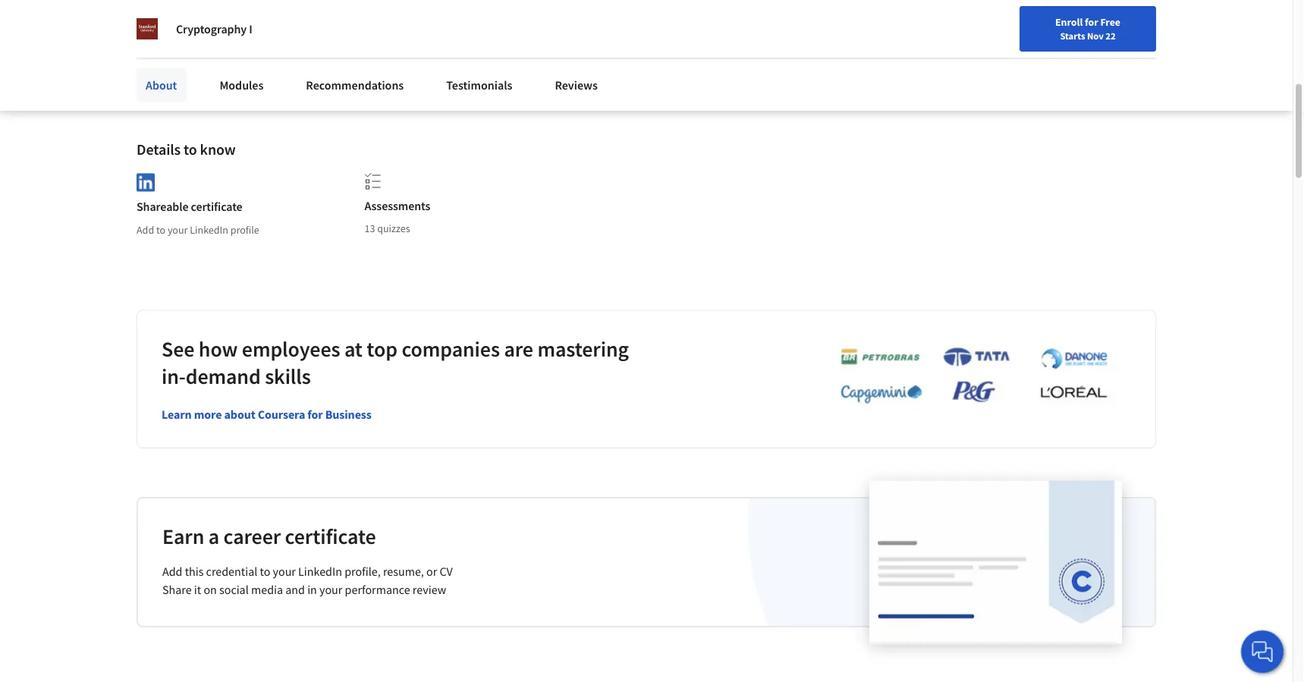 Task type: vqa. For each thing, say whether or not it's contained in the screenshot.
rightmost Master
no



Task type: describe. For each thing, give the bounding box(es) containing it.
gain
[[213, 58, 241, 77]]

on
[[204, 582, 217, 597]]

coursera enterprise logos image
[[818, 347, 1121, 412]]

learn more about coursera for business link
[[162, 407, 372, 422]]

coursera career certificate image
[[869, 481, 1122, 643]]

skills
[[265, 363, 311, 389]]

chat with us image
[[1250, 640, 1274, 664]]

0 vertical spatial your
[[168, 223, 188, 236]]

22
[[1106, 30, 1116, 42]]

companies
[[402, 335, 500, 362]]

show notifications image
[[1088, 19, 1106, 37]]

performance
[[345, 582, 410, 597]]

key for symmetric-
[[404, 93, 421, 107]]

nov
[[1087, 30, 1104, 42]]

recommendations link
[[297, 68, 413, 102]]

key for public-
[[524, 93, 540, 107]]

at
[[344, 335, 363, 362]]

to inside add this credential to your linkedin profile, resume, or cv share it on social media and in your performance review
[[260, 564, 270, 579]]

for inside enroll for free starts nov 22
[[1085, 15, 1098, 29]]

a
[[208, 523, 219, 550]]

coursera
[[258, 407, 305, 422]]

earn
[[162, 523, 204, 550]]

about link
[[137, 68, 186, 102]]

cryptography for cryptography i
[[176, 21, 247, 36]]

review
[[413, 582, 446, 597]]

0 horizontal spatial for
[[308, 407, 323, 422]]

recommendations
[[306, 77, 404, 93]]

add to your linkedin profile
[[137, 223, 259, 236]]

demand
[[186, 363, 261, 389]]

attacks
[[295, 93, 327, 107]]

reviews link
[[546, 68, 607, 102]]

starts
[[1060, 30, 1085, 42]]

career
[[223, 523, 281, 550]]

english
[[1002, 17, 1039, 32]]

about
[[224, 407, 255, 422]]

shareable
[[137, 199, 188, 214]]

reviews
[[555, 77, 598, 93]]

share
[[162, 582, 192, 597]]

testimonials link
[[437, 68, 522, 102]]

shareable certificate
[[137, 199, 242, 214]]

cryptographic
[[230, 93, 293, 107]]

english button
[[974, 0, 1066, 49]]

0 vertical spatial linkedin
[[190, 223, 228, 236]]

in-
[[162, 363, 186, 389]]

enroll for free starts nov 22
[[1055, 15, 1120, 42]]

more
[[194, 407, 222, 422]]

business
[[325, 407, 372, 422]]

learn more about coursera for business
[[162, 407, 372, 422]]

assessments
[[364, 198, 430, 213]]

1 vertical spatial certificate
[[285, 523, 376, 550]]

symmetric-
[[353, 93, 404, 107]]



Task type: locate. For each thing, give the bounding box(es) containing it.
resume,
[[383, 564, 424, 579]]

how
[[199, 335, 238, 362]]

to up 'media'
[[260, 564, 270, 579]]

linkedin down shareable certificate
[[190, 223, 228, 236]]

cryptography for cryptography
[[143, 93, 204, 107]]

certificate up add to your linkedin profile
[[191, 199, 242, 214]]

in
[[307, 582, 317, 597]]

certificate up profile,
[[285, 523, 376, 550]]

1 vertical spatial linkedin
[[298, 564, 342, 579]]

and
[[285, 582, 305, 597]]

0 horizontal spatial certificate
[[191, 199, 242, 214]]

None search field
[[216, 9, 580, 40]]

skills you'll gain
[[137, 58, 241, 77]]

you'll
[[174, 58, 210, 77]]

add inside add this credential to your linkedin profile, resume, or cv share it on social media and in your performance review
[[162, 564, 182, 579]]

to down shareable
[[156, 223, 165, 236]]

symmetric-key algorithm
[[353, 93, 467, 107]]

cv
[[440, 564, 453, 579]]

cryptography down about
[[143, 93, 204, 107]]

algorithm
[[423, 93, 467, 107]]

social
[[219, 582, 249, 597]]

0 vertical spatial for
[[1085, 15, 1098, 29]]

add up share
[[162, 564, 182, 579]]

free
[[1100, 15, 1120, 29]]

1 horizontal spatial your
[[273, 564, 296, 579]]

see how employees at top companies are mastering in-demand skills
[[162, 335, 629, 389]]

1 horizontal spatial certificate
[[285, 523, 376, 550]]

about
[[146, 77, 177, 93]]

skills
[[137, 58, 171, 77]]

learn
[[162, 407, 192, 422]]

1 vertical spatial for
[[308, 407, 323, 422]]

0 horizontal spatial your
[[168, 223, 188, 236]]

to left the know
[[184, 140, 197, 159]]

1 vertical spatial to
[[156, 223, 165, 236]]

stanford university image
[[137, 18, 158, 39]]

are
[[504, 335, 533, 362]]

1 horizontal spatial key
[[524, 93, 540, 107]]

linkedin
[[190, 223, 228, 236], [298, 564, 342, 579]]

linkedin up in at bottom
[[298, 564, 342, 579]]

know
[[200, 140, 236, 159]]

your
[[168, 223, 188, 236], [273, 564, 296, 579], [319, 582, 342, 597]]

0 vertical spatial add
[[137, 223, 154, 236]]

1 horizontal spatial add
[[162, 564, 182, 579]]

1 horizontal spatial linkedin
[[298, 564, 342, 579]]

certificate
[[191, 199, 242, 214], [285, 523, 376, 550]]

add for add this credential to your linkedin profile, resume, or cv share it on social media and in your performance review
[[162, 564, 182, 579]]

mastering
[[537, 335, 629, 362]]

profile,
[[345, 564, 381, 579]]

add this credential to your linkedin profile, resume, or cv share it on social media and in your performance review
[[162, 564, 453, 597]]

details to know
[[137, 140, 236, 159]]

profile
[[230, 223, 259, 236]]

your down shareable certificate
[[168, 223, 188, 236]]

enroll
[[1055, 15, 1083, 29]]

add for add to your linkedin profile
[[137, 223, 154, 236]]

2 vertical spatial your
[[319, 582, 342, 597]]

cryptography down reviews
[[542, 93, 603, 107]]

cryptography left i
[[176, 21, 247, 36]]

2 horizontal spatial to
[[260, 564, 270, 579]]

key left the algorithm
[[404, 93, 421, 107]]

i
[[249, 21, 252, 36]]

add
[[137, 223, 154, 236], [162, 564, 182, 579]]

your right in at bottom
[[319, 582, 342, 597]]

key
[[404, 93, 421, 107], [524, 93, 540, 107]]

quizzes
[[377, 222, 410, 235]]

to for your
[[156, 223, 165, 236]]

key left reviews link
[[524, 93, 540, 107]]

13 quizzes
[[364, 222, 410, 235]]

modules link
[[210, 68, 273, 102]]

13
[[364, 222, 375, 235]]

modules
[[220, 77, 264, 93]]

employees
[[242, 335, 340, 362]]

media
[[251, 582, 283, 597]]

earn a career certificate
[[162, 523, 376, 550]]

credential
[[206, 564, 257, 579]]

1 key from the left
[[404, 93, 421, 107]]

this
[[185, 564, 204, 579]]

for up nov
[[1085, 15, 1098, 29]]

for
[[1085, 15, 1098, 29], [308, 407, 323, 422]]

1 horizontal spatial for
[[1085, 15, 1098, 29]]

public-
[[493, 93, 524, 107]]

2 key from the left
[[524, 93, 540, 107]]

0 horizontal spatial linkedin
[[190, 223, 228, 236]]

2 vertical spatial to
[[260, 564, 270, 579]]

0 vertical spatial certificate
[[191, 199, 242, 214]]

linkedin inside add this credential to your linkedin profile, resume, or cv share it on social media and in your performance review
[[298, 564, 342, 579]]

1 horizontal spatial to
[[184, 140, 197, 159]]

top
[[367, 335, 397, 362]]

1 vertical spatial your
[[273, 564, 296, 579]]

1 vertical spatial add
[[162, 564, 182, 579]]

0 horizontal spatial to
[[156, 223, 165, 236]]

add down shareable
[[137, 223, 154, 236]]

2 horizontal spatial your
[[319, 582, 342, 597]]

cryptographic attacks
[[230, 93, 327, 107]]

your up "and"
[[273, 564, 296, 579]]

see
[[162, 335, 194, 362]]

testimonials
[[446, 77, 512, 93]]

it
[[194, 582, 201, 597]]

0 vertical spatial to
[[184, 140, 197, 159]]

cryptography i
[[176, 21, 252, 36]]

or
[[426, 564, 437, 579]]

to for know
[[184, 140, 197, 159]]

for left business
[[308, 407, 323, 422]]

public-key cryptography
[[493, 93, 603, 107]]

to
[[184, 140, 197, 159], [156, 223, 165, 236], [260, 564, 270, 579]]

0 horizontal spatial add
[[137, 223, 154, 236]]

cryptography
[[176, 21, 247, 36], [143, 93, 204, 107], [542, 93, 603, 107]]

details
[[137, 140, 181, 159]]

0 horizontal spatial key
[[404, 93, 421, 107]]



